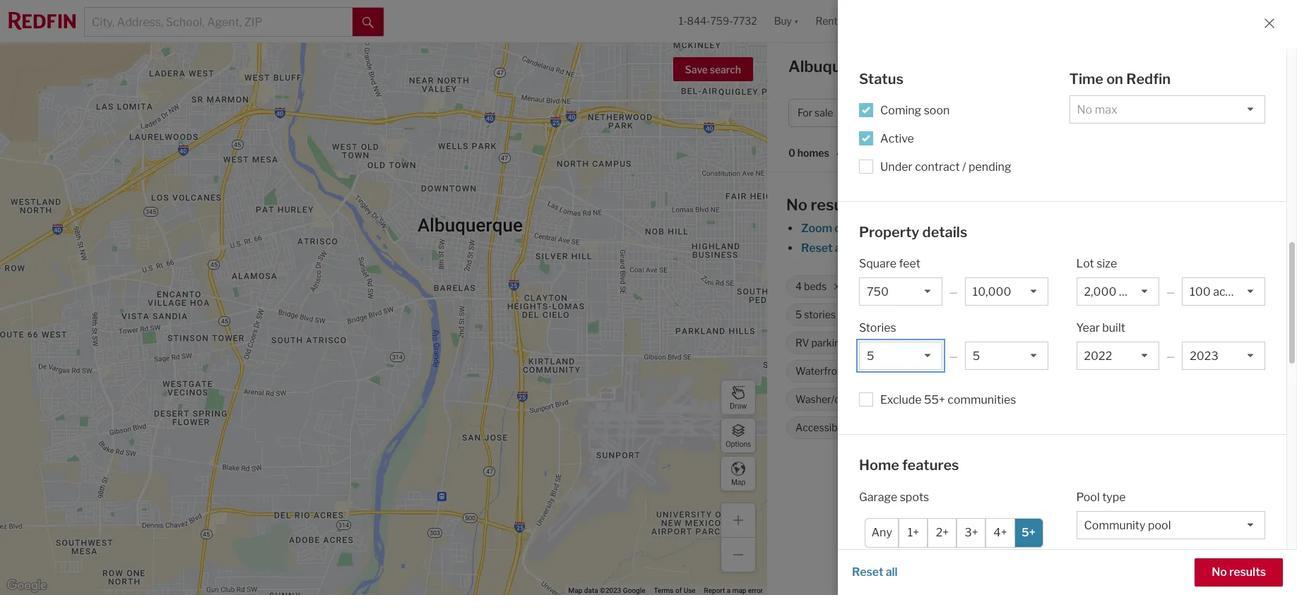 Task type: describe. For each thing, give the bounding box(es) containing it.
all inside 'zoom out reset all filters or remove one of your filters below to see more homes'
[[835, 242, 847, 255]]

reset all button
[[852, 559, 898, 587]]

home type button
[[932, 99, 1019, 127]]

844-
[[687, 15, 710, 27]]

reset all filters button
[[801, 242, 881, 255]]

4+ radio
[[986, 518, 1015, 548]]

map
[[732, 587, 747, 595]]

price button
[[866, 99, 926, 127]]

pending
[[969, 160, 1012, 173]]

exclude
[[880, 394, 922, 407]]

0 horizontal spatial no results
[[786, 196, 862, 214]]

sale
[[1001, 57, 1033, 76]]

contract
[[915, 160, 960, 173]]

remove air conditioning image
[[965, 339, 973, 348]]

remove basement image
[[939, 367, 948, 376]]

include
[[880, 571, 919, 585]]

5+ radio
[[1014, 518, 1043, 548]]

options
[[726, 440, 751, 448]]

hookup
[[861, 394, 896, 406]]

terms of use
[[654, 587, 696, 595]]

10,000
[[965, 281, 999, 293]]

out
[[835, 222, 853, 235]]

55+
[[924, 394, 945, 407]]

remove rv parking image
[[853, 339, 862, 348]]

rv parking
[[796, 337, 846, 349]]

below
[[1035, 242, 1066, 255]]

1 filters from the left
[[849, 242, 881, 255]]

of inside 'zoom out reset all filters or remove one of your filters below to see more homes'
[[962, 242, 973, 255]]

— for stories
[[949, 350, 958, 362]]

5 stories
[[796, 309, 836, 321]]

insights
[[1162, 61, 1205, 75]]

your
[[975, 242, 999, 255]]

homes inside 0 homes • sort : recommended
[[798, 147, 829, 159]]

under contract / pending
[[880, 160, 1012, 173]]

year built
[[1077, 322, 1126, 335]]

pool
[[1077, 491, 1100, 504]]

100
[[1124, 281, 1142, 293]]

square feet
[[859, 257, 921, 271]]

4 bd / 4+ ba button
[[1024, 99, 1114, 127]]

baths
[[878, 281, 904, 293]]

0 horizontal spatial no
[[786, 196, 808, 214]]

results inside button
[[1230, 566, 1266, 579]]

search
[[710, 64, 741, 76]]

nm
[[891, 57, 918, 76]]

parking for rv
[[812, 337, 846, 349]]

or
[[884, 242, 895, 255]]

2 sq. from the left
[[1096, 281, 1109, 293]]

home for home type
[[941, 107, 969, 119]]

one
[[940, 242, 960, 255]]

— for square feet
[[949, 286, 958, 298]]

pets allowed
[[1055, 366, 1114, 378]]

feet
[[899, 257, 921, 271]]

remove fireplace image
[[1045, 339, 1054, 348]]

save search
[[685, 64, 741, 76]]

lot
[[1172, 281, 1184, 293]]

ft.
[[1016, 281, 1026, 293]]

1+
[[908, 526, 919, 540]]

communities
[[948, 394, 1016, 407]]

4 for 4 beds
[[796, 281, 802, 293]]

map region
[[0, 0, 812, 596]]

zoom
[[801, 222, 832, 235]]

sort
[[847, 147, 867, 159]]

1 vertical spatial redfin
[[934, 471, 969, 485]]

basement
[[885, 366, 933, 378]]

•
[[836, 148, 840, 160]]

remove 2,000 sq. ft.-100 acres lot image
[[1193, 283, 1202, 291]]

redfin link
[[934, 471, 969, 485]]

features
[[902, 457, 959, 474]]

reset inside "button"
[[852, 566, 884, 579]]

have
[[971, 366, 994, 378]]

City, Address, School, Agent, ZIP search field
[[85, 8, 353, 36]]

0 vertical spatial results
[[811, 196, 862, 214]]

bedroom
[[1115, 337, 1157, 349]]

property details
[[859, 224, 968, 241]]

0 horizontal spatial spots
[[900, 491, 929, 504]]

2 horizontal spatial parking
[[966, 571, 1006, 585]]

remove have view image
[[1024, 367, 1033, 376]]

map for map data ©2023 google
[[569, 587, 582, 595]]

0 horizontal spatial of
[[675, 587, 682, 595]]

square
[[859, 257, 897, 271]]

3+
[[965, 526, 978, 540]]

active
[[880, 132, 914, 145]]

for sale
[[798, 107, 833, 119]]

remove primary bedroom on main image
[[1203, 339, 1212, 348]]

0 homes • sort : recommended
[[789, 147, 943, 160]]

— for lot size
[[1167, 286, 1175, 298]]

sale
[[815, 107, 833, 119]]

pets
[[1055, 366, 1076, 378]]

4 beds
[[796, 281, 827, 293]]

1 vertical spatial on
[[1159, 337, 1171, 349]]

time
[[1069, 71, 1104, 88]]

year
[[1077, 322, 1100, 335]]

no inside button
[[1212, 566, 1227, 579]]

1-844-759-7732 link
[[679, 15, 757, 27]]

lot
[[1077, 257, 1094, 271]]

0
[[789, 147, 796, 159]]

5+ for 5+ parking spots
[[912, 422, 924, 434]]

details
[[923, 224, 968, 241]]

save search button
[[673, 57, 753, 81]]

terms of use link
[[654, 587, 696, 595]]

main
[[1173, 337, 1196, 349]]

homes
[[921, 57, 973, 76]]

ba
[[1076, 107, 1088, 119]]

air
[[884, 337, 898, 349]]

parking for 5+
[[926, 422, 961, 434]]

for
[[976, 57, 998, 76]]

report
[[704, 587, 725, 595]]

any
[[872, 526, 892, 540]]



Task type: vqa. For each thing, say whether or not it's contained in the screenshot.
2+ at the right of page
yes



Task type: locate. For each thing, give the bounding box(es) containing it.
1 horizontal spatial sq.
[[1096, 281, 1109, 293]]

0 vertical spatial 4
[[1033, 107, 1040, 119]]

750-
[[942, 281, 965, 293]]

1 horizontal spatial results
[[1230, 566, 1266, 579]]

remove washer/dryer hookup image
[[904, 396, 913, 404]]

options button
[[721, 418, 756, 454]]

1 vertical spatial reset
[[852, 566, 884, 579]]

©2023
[[600, 587, 621, 595]]

0 horizontal spatial parking
[[812, 337, 846, 349]]

0 vertical spatial all
[[835, 242, 847, 255]]

zoom out button
[[801, 222, 853, 235]]

0 horizontal spatial 4
[[796, 281, 802, 293]]

price
[[875, 107, 899, 119]]

ft.-
[[1111, 281, 1124, 293]]

coming soon
[[880, 104, 950, 117]]

5+ right 4+ radio
[[1022, 526, 1036, 540]]

primary
[[1076, 337, 1113, 349]]

0 vertical spatial map
[[731, 478, 746, 486]]

0 horizontal spatial redfin
[[934, 471, 969, 485]]

of right the one
[[962, 242, 973, 255]]

0 horizontal spatial 5+
[[912, 422, 924, 434]]

guest
[[935, 394, 963, 406]]

4+ left 5+ option
[[994, 526, 1007, 540]]

1 vertical spatial 4
[[796, 281, 802, 293]]

accessible
[[796, 422, 846, 434]]

1 vertical spatial results
[[1230, 566, 1266, 579]]

spots down "house"
[[963, 422, 989, 434]]

remove 4 bd / 4+ ba image
[[1095, 109, 1103, 117]]

0 horizontal spatial sq.
[[1001, 281, 1014, 293]]

spots
[[963, 422, 989, 434], [900, 491, 929, 504]]

0 vertical spatial redfin
[[1126, 71, 1171, 88]]

1 vertical spatial home
[[859, 457, 899, 474]]

reset all
[[852, 566, 898, 579]]

1 horizontal spatial spots
[[963, 422, 989, 434]]

1 horizontal spatial /
[[1056, 107, 1060, 119]]

0 vertical spatial /
[[1056, 107, 1060, 119]]

0 horizontal spatial /
[[962, 160, 966, 173]]

map for map
[[731, 478, 746, 486]]

google image
[[4, 577, 50, 596]]

exclude 55+ communities
[[880, 394, 1016, 407]]

0 horizontal spatial filters
[[849, 242, 881, 255]]

type right 'soon'
[[971, 107, 992, 119]]

0 vertical spatial 5+
[[912, 422, 924, 434]]

home up garage at the right bottom of the page
[[859, 457, 899, 474]]

— for year built
[[1167, 350, 1175, 362]]

0 vertical spatial home
[[941, 107, 969, 119]]

submit search image
[[362, 17, 374, 28]]

time on redfin
[[1069, 71, 1171, 88]]

1 vertical spatial type
[[1102, 491, 1126, 504]]

on left 'main'
[[1159, 337, 1171, 349]]

see
[[1082, 242, 1101, 255]]

error
[[748, 587, 763, 595]]

1 horizontal spatial no results
[[1212, 566, 1266, 579]]

beds
[[804, 281, 827, 293]]

2 vertical spatial parking
[[966, 571, 1006, 585]]

0 vertical spatial of
[[962, 242, 973, 255]]

built
[[1102, 322, 1126, 335]]

0 vertical spatial no
[[786, 196, 808, 214]]

5+ inside option
[[1022, 526, 1036, 540]]

2 filters from the left
[[1001, 242, 1032, 255]]

1 horizontal spatial parking
[[926, 422, 961, 434]]

stories
[[859, 322, 897, 335]]

coming
[[880, 104, 922, 117]]

4+ baths
[[864, 281, 904, 293]]

type for home type
[[971, 107, 992, 119]]

zoom out reset all filters or remove one of your filters below to see more homes
[[801, 222, 1170, 255]]

1+ radio
[[899, 518, 928, 548]]

remove 750-10,000 sq. ft. image
[[1034, 283, 1042, 291]]

home for home features
[[859, 457, 899, 474]]

primary bedroom on main
[[1076, 337, 1196, 349]]

1 vertical spatial all
[[886, 566, 898, 579]]

/ for pending
[[962, 160, 966, 173]]

/ for 4+
[[1056, 107, 1060, 119]]

all inside "button"
[[886, 566, 898, 579]]

redfin
[[1126, 71, 1171, 88], [934, 471, 969, 485]]

— left '10,000'
[[949, 286, 958, 298]]

1 vertical spatial /
[[962, 160, 966, 173]]

sq.
[[1001, 281, 1014, 293], [1096, 281, 1109, 293]]

2 horizontal spatial 4+
[[1062, 107, 1074, 119]]

type right pool
[[1102, 491, 1126, 504]]

0 vertical spatial no results
[[786, 196, 862, 214]]

0 horizontal spatial reset
[[801, 242, 833, 255]]

garage spots
[[859, 491, 929, 504]]

market insights
[[1121, 61, 1205, 75]]

0 horizontal spatial results
[[811, 196, 862, 214]]

1 horizontal spatial filters
[[1001, 242, 1032, 255]]

0 horizontal spatial map
[[569, 587, 582, 595]]

house
[[965, 394, 993, 406]]

option group containing any
[[865, 518, 1043, 548]]

1 horizontal spatial type
[[1102, 491, 1126, 504]]

1 horizontal spatial 5+
[[1022, 526, 1036, 540]]

home inside button
[[941, 107, 969, 119]]

1 horizontal spatial 4+
[[994, 526, 1007, 540]]

4+ for 4+
[[994, 526, 1007, 540]]

pool type
[[1077, 491, 1126, 504]]

map down options
[[731, 478, 746, 486]]

spots down home features
[[900, 491, 929, 504]]

report a map error
[[704, 587, 763, 595]]

5+
[[912, 422, 924, 434], [1022, 526, 1036, 540]]

0 horizontal spatial homes
[[798, 147, 829, 159]]

2 vertical spatial 4+
[[994, 526, 1007, 540]]

— down conditioning
[[949, 350, 958, 362]]

1 horizontal spatial homes
[[1134, 242, 1170, 255]]

parking down exclude 55+ communities on the bottom of page
[[926, 422, 961, 434]]

3+ radio
[[957, 518, 986, 548]]

view
[[996, 366, 1018, 378]]

for
[[798, 107, 813, 119]]

size
[[1097, 257, 1117, 271]]

market insights link
[[1121, 46, 1205, 77]]

home
[[848, 422, 874, 434]]

reset down any
[[852, 566, 884, 579]]

include outdoor parking
[[880, 571, 1006, 585]]

draw button
[[721, 380, 756, 415]]

home
[[941, 107, 969, 119], [859, 457, 899, 474]]

remove waterfront image
[[854, 367, 863, 376]]

a
[[727, 587, 731, 595]]

have view
[[971, 366, 1018, 378]]

recommended
[[872, 147, 943, 159]]

/
[[1056, 107, 1060, 119], [962, 160, 966, 173]]

1 horizontal spatial all
[[886, 566, 898, 579]]

albuquerque, nm homes for sale
[[789, 57, 1033, 76]]

— left remove 2,000 sq. ft.-100 acres lot icon
[[1167, 286, 1175, 298]]

draw
[[730, 402, 747, 410]]

filters up "square"
[[849, 242, 881, 255]]

4+ left 'baths'
[[864, 281, 876, 293]]

4+ for 4+ baths
[[864, 281, 876, 293]]

map left data
[[569, 587, 582, 595]]

list box
[[1069, 95, 1266, 123], [859, 278, 942, 306], [965, 278, 1048, 306], [1077, 278, 1160, 306], [1182, 278, 1266, 306], [859, 342, 942, 370], [965, 342, 1048, 370], [1077, 342, 1160, 370], [1182, 342, 1266, 370], [1077, 511, 1266, 539]]

reset
[[801, 242, 833, 255], [852, 566, 884, 579]]

0 horizontal spatial 4+
[[864, 281, 876, 293]]

save
[[685, 64, 708, 76]]

5+ parking spots
[[912, 422, 989, 434]]

1 vertical spatial parking
[[926, 422, 961, 434]]

of left use
[[675, 587, 682, 595]]

— down 'main'
[[1167, 350, 1175, 362]]

all down any option
[[886, 566, 898, 579]]

map data ©2023 google
[[569, 587, 645, 595]]

filters right the your on the right top of the page
[[1001, 242, 1032, 255]]

homes right "more"
[[1134, 242, 1170, 255]]

reset inside 'zoom out reset all filters or remove one of your filters below to see more homes'
[[801, 242, 833, 255]]

1 horizontal spatial on
[[1159, 337, 1171, 349]]

0 horizontal spatial type
[[971, 107, 992, 119]]

homes right the 0
[[798, 147, 829, 159]]

home down homes
[[941, 107, 969, 119]]

outdoor
[[921, 571, 964, 585]]

fireplace
[[996, 337, 1039, 349]]

0 vertical spatial parking
[[812, 337, 846, 349]]

5+ for 5+
[[1022, 526, 1036, 540]]

remove guest house image
[[1000, 396, 1008, 404]]

1 horizontal spatial reset
[[852, 566, 884, 579]]

4 inside 4 bd / 4+ ba "button"
[[1033, 107, 1040, 119]]

1 horizontal spatial map
[[731, 478, 746, 486]]

all down out
[[835, 242, 847, 255]]

1 vertical spatial 5+
[[1022, 526, 1036, 540]]

garage
[[859, 491, 898, 504]]

to
[[1069, 242, 1080, 255]]

0 vertical spatial spots
[[963, 422, 989, 434]]

1 horizontal spatial 4
[[1033, 107, 1040, 119]]

homes inside 'zoom out reset all filters or remove one of your filters below to see more homes'
[[1134, 242, 1170, 255]]

1-844-759-7732
[[679, 15, 757, 27]]

4+ inside radio
[[994, 526, 1007, 540]]

1 vertical spatial 4+
[[864, 281, 876, 293]]

parking right the outdoor
[[966, 571, 1006, 585]]

/ left pending
[[962, 160, 966, 173]]

1 vertical spatial no results
[[1212, 566, 1266, 579]]

1 horizontal spatial no
[[1212, 566, 1227, 579]]

on right time
[[1107, 71, 1123, 88]]

0 vertical spatial homes
[[798, 147, 829, 159]]

recommended button
[[870, 147, 955, 160]]

4 left beds
[[796, 281, 802, 293]]

5+ down remove washer/dryer hookup 'icon'
[[912, 422, 924, 434]]

1 vertical spatial map
[[569, 587, 582, 595]]

/ right bd
[[1056, 107, 1060, 119]]

washer/dryer hookup
[[796, 394, 896, 406]]

0 horizontal spatial on
[[1107, 71, 1123, 88]]

type inside button
[[971, 107, 992, 119]]

data
[[584, 587, 598, 595]]

1 horizontal spatial home
[[941, 107, 969, 119]]

map inside map button
[[731, 478, 746, 486]]

1-
[[679, 15, 687, 27]]

remove pets allowed image
[[1121, 367, 1129, 376]]

soon
[[924, 104, 950, 117]]

sq. left ft.
[[1001, 281, 1014, 293]]

0 vertical spatial reset
[[801, 242, 833, 255]]

parking right rv
[[812, 337, 846, 349]]

1 vertical spatial no
[[1212, 566, 1227, 579]]

1 vertical spatial homes
[[1134, 242, 1170, 255]]

4+ left ba
[[1062, 107, 1074, 119]]

0 horizontal spatial home
[[859, 457, 899, 474]]

no results inside button
[[1212, 566, 1266, 579]]

0 horizontal spatial all
[[835, 242, 847, 255]]

4+ inside "button"
[[1062, 107, 1074, 119]]

1 vertical spatial of
[[675, 587, 682, 595]]

1 vertical spatial spots
[[900, 491, 929, 504]]

Any radio
[[865, 518, 899, 548]]

0 vertical spatial on
[[1107, 71, 1123, 88]]

property
[[859, 224, 920, 241]]

lot size
[[1077, 257, 1117, 271]]

for sale button
[[789, 99, 860, 127]]

remove 4 beds image
[[833, 283, 841, 291]]

1 horizontal spatial of
[[962, 242, 973, 255]]

map
[[731, 478, 746, 486], [569, 587, 582, 595]]

/ inside "button"
[[1056, 107, 1060, 119]]

0 vertical spatial type
[[971, 107, 992, 119]]

no
[[786, 196, 808, 214], [1212, 566, 1227, 579]]

0 vertical spatial 4+
[[1062, 107, 1074, 119]]

sq. left ft.-
[[1096, 281, 1109, 293]]

1 horizontal spatial redfin
[[1126, 71, 1171, 88]]

reset down "zoom"
[[801, 242, 833, 255]]

2+ radio
[[928, 518, 957, 548]]

type for pool type
[[1102, 491, 1126, 504]]

4 for 4 bd / 4+ ba
[[1033, 107, 1040, 119]]

allowed
[[1078, 366, 1114, 378]]

2,000 sq. ft.-100 acres lot
[[1065, 281, 1184, 293]]

use
[[684, 587, 696, 595]]

option group
[[865, 518, 1043, 548]]

1 sq. from the left
[[1001, 281, 1014, 293]]

4 left bd
[[1033, 107, 1040, 119]]

map button
[[721, 456, 756, 492]]



